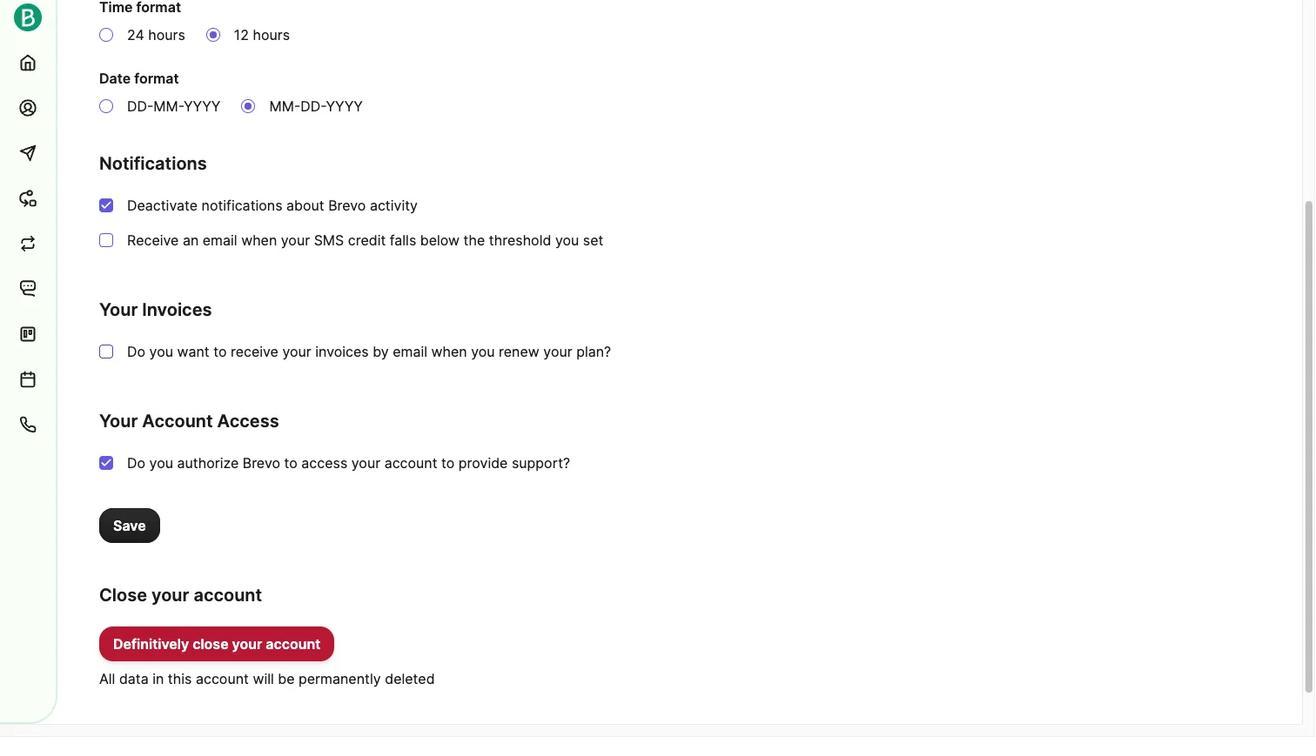 Task type: vqa. For each thing, say whether or not it's contained in the screenshot.
if
no



Task type: describe. For each thing, give the bounding box(es) containing it.
threshold
[[489, 232, 551, 249]]

1 vertical spatial email
[[393, 343, 427, 360]]

all data in this account will be permanently deleted
[[99, 670, 435, 688]]

your left plan?
[[543, 343, 573, 360]]

all
[[99, 670, 115, 688]]

24
[[127, 26, 144, 44]]

dd-mm-yyyy
[[127, 98, 221, 115]]

2 dd- from the left
[[301, 98, 326, 115]]

you left 'want'
[[149, 343, 173, 360]]

access
[[301, 454, 348, 472]]

falls
[[390, 232, 416, 249]]

close your account
[[99, 585, 262, 606]]

an
[[183, 232, 199, 249]]

deleted
[[385, 670, 435, 688]]

1 dd- from the left
[[127, 98, 154, 115]]

you down account
[[149, 454, 173, 472]]

set
[[583, 232, 604, 249]]

invoices
[[315, 343, 369, 360]]

save
[[113, 517, 146, 535]]

credit
[[348, 232, 386, 249]]

your for your account access
[[99, 411, 138, 432]]

1 horizontal spatial to
[[284, 454, 298, 472]]

your account access
[[99, 411, 279, 432]]

provide
[[459, 454, 508, 472]]

will
[[253, 670, 274, 688]]

invoices
[[142, 299, 212, 320]]

plan?
[[576, 343, 611, 360]]

support?
[[512, 454, 570, 472]]

notifications
[[99, 153, 207, 174]]

permanently
[[299, 670, 381, 688]]

you left set
[[555, 232, 579, 249]]

account inside 'button'
[[266, 635, 321, 653]]

your right receive
[[282, 343, 311, 360]]

save button
[[99, 508, 160, 543]]

deactivate notifications about brevo activity
[[127, 197, 418, 214]]

yyyy for mm-
[[184, 98, 221, 115]]

your for your invoices
[[99, 299, 138, 320]]

receive
[[231, 343, 279, 360]]

notifications
[[202, 197, 283, 214]]

definitively close your account
[[113, 635, 321, 653]]

by
[[373, 343, 389, 360]]

1 vertical spatial when
[[431, 343, 467, 360]]

account up definitively close your account 'button'
[[194, 585, 262, 606]]

2 horizontal spatial to
[[441, 454, 455, 472]]

renew
[[499, 343, 540, 360]]

yyyy for dd-
[[326, 98, 363, 115]]

deactivate
[[127, 197, 198, 214]]

your invoices
[[99, 299, 212, 320]]

definitively
[[113, 635, 189, 653]]

do you want to receive your invoices by email when you renew your plan?
[[127, 343, 611, 360]]

access
[[217, 411, 279, 432]]



Task type: locate. For each thing, give the bounding box(es) containing it.
1 horizontal spatial when
[[431, 343, 467, 360]]

0 horizontal spatial mm-
[[154, 98, 184, 115]]

account
[[142, 411, 213, 432]]

12 hours
[[234, 26, 290, 44]]

hours
[[148, 26, 185, 44], [253, 26, 290, 44]]

want
[[177, 343, 210, 360]]

below
[[420, 232, 460, 249]]

account down definitively close your account 'button'
[[196, 670, 249, 688]]

close
[[193, 635, 229, 653]]

0 horizontal spatial dd-
[[127, 98, 154, 115]]

receive
[[127, 232, 179, 249]]

0 vertical spatial brevo
[[328, 197, 366, 214]]

activity
[[370, 197, 418, 214]]

you
[[555, 232, 579, 249], [149, 343, 173, 360], [471, 343, 495, 360], [149, 454, 173, 472]]

do for account
[[127, 454, 145, 472]]

0 vertical spatial your
[[99, 299, 138, 320]]

1 horizontal spatial mm-
[[269, 98, 301, 115]]

your
[[99, 299, 138, 320], [99, 411, 138, 432]]

your
[[281, 232, 310, 249], [282, 343, 311, 360], [543, 343, 573, 360], [351, 454, 381, 472], [152, 585, 189, 606], [232, 635, 262, 653]]

2 your from the top
[[99, 411, 138, 432]]

email right an
[[203, 232, 237, 249]]

account up be
[[266, 635, 321, 653]]

1 your from the top
[[99, 299, 138, 320]]

hours for 24 hours
[[148, 26, 185, 44]]

data
[[119, 670, 149, 688]]

1 do from the top
[[127, 343, 145, 360]]

in
[[153, 670, 164, 688]]

0 vertical spatial when
[[241, 232, 277, 249]]

to right 'want'
[[213, 343, 227, 360]]

do you authorize brevo to access your account to provide support?
[[127, 454, 570, 472]]

your left account
[[99, 411, 138, 432]]

your inside 'button'
[[232, 635, 262, 653]]

0 vertical spatial email
[[203, 232, 237, 249]]

to left "provide"
[[441, 454, 455, 472]]

to left access
[[284, 454, 298, 472]]

about
[[286, 197, 324, 214]]

when right by
[[431, 343, 467, 360]]

account left "provide"
[[384, 454, 437, 472]]

definitively close your account button
[[99, 627, 335, 662]]

0 vertical spatial do
[[127, 343, 145, 360]]

the
[[464, 232, 485, 249]]

2 do from the top
[[127, 454, 145, 472]]

1 vertical spatial your
[[99, 411, 138, 432]]

your right close
[[232, 635, 262, 653]]

1 vertical spatial do
[[127, 454, 145, 472]]

you left renew
[[471, 343, 495, 360]]

mm-
[[154, 98, 184, 115], [269, 98, 301, 115]]

to
[[213, 343, 227, 360], [284, 454, 298, 472], [441, 454, 455, 472]]

0 horizontal spatial when
[[241, 232, 277, 249]]

2 hours from the left
[[253, 26, 290, 44]]

your left sms
[[281, 232, 310, 249]]

1 horizontal spatial email
[[393, 343, 427, 360]]

mm-dd-yyyy
[[269, 98, 363, 115]]

1 horizontal spatial dd-
[[301, 98, 326, 115]]

when
[[241, 232, 277, 249], [431, 343, 467, 360]]

24 hours
[[127, 26, 185, 44]]

email right by
[[393, 343, 427, 360]]

hours right 24
[[148, 26, 185, 44]]

brevo for your account access
[[243, 454, 280, 472]]

brevo
[[328, 197, 366, 214], [243, 454, 280, 472]]

mm- down format
[[154, 98, 184, 115]]

hours right the 12
[[253, 26, 290, 44]]

email
[[203, 232, 237, 249], [393, 343, 427, 360]]

do down account
[[127, 454, 145, 472]]

0 horizontal spatial yyyy
[[184, 98, 221, 115]]

mm- down 12 hours
[[269, 98, 301, 115]]

0 horizontal spatial to
[[213, 343, 227, 360]]

do down your invoices
[[127, 343, 145, 360]]

account
[[384, 454, 437, 472], [194, 585, 262, 606], [266, 635, 321, 653], [196, 670, 249, 688]]

1 horizontal spatial yyyy
[[326, 98, 363, 115]]

format
[[134, 70, 179, 87]]

0 horizontal spatial hours
[[148, 26, 185, 44]]

brevo for notifications
[[328, 197, 366, 214]]

your right access
[[351, 454, 381, 472]]

your left invoices
[[99, 299, 138, 320]]

0 horizontal spatial brevo
[[243, 454, 280, 472]]

2 mm- from the left
[[269, 98, 301, 115]]

12
[[234, 26, 249, 44]]

hours for 12 hours
[[253, 26, 290, 44]]

1 horizontal spatial hours
[[253, 26, 290, 44]]

your right close on the left
[[152, 585, 189, 606]]

this
[[168, 670, 192, 688]]

date format
[[99, 70, 179, 87]]

when down deactivate notifications about brevo activity
[[241, 232, 277, 249]]

1 horizontal spatial brevo
[[328, 197, 366, 214]]

date
[[99, 70, 131, 87]]

receive an email when your sms credit falls below the threshold you set
[[127, 232, 604, 249]]

1 yyyy from the left
[[184, 98, 221, 115]]

0 horizontal spatial email
[[203, 232, 237, 249]]

do for invoices
[[127, 343, 145, 360]]

be
[[278, 670, 295, 688]]

sms
[[314, 232, 344, 249]]

dd-
[[127, 98, 154, 115], [301, 98, 326, 115]]

authorize
[[177, 454, 239, 472]]

brevo down access
[[243, 454, 280, 472]]

2 yyyy from the left
[[326, 98, 363, 115]]

1 mm- from the left
[[154, 98, 184, 115]]

close
[[99, 585, 147, 606]]

do
[[127, 343, 145, 360], [127, 454, 145, 472]]

1 hours from the left
[[148, 26, 185, 44]]

brevo up sms
[[328, 197, 366, 214]]

1 vertical spatial brevo
[[243, 454, 280, 472]]

yyyy
[[184, 98, 221, 115], [326, 98, 363, 115]]



